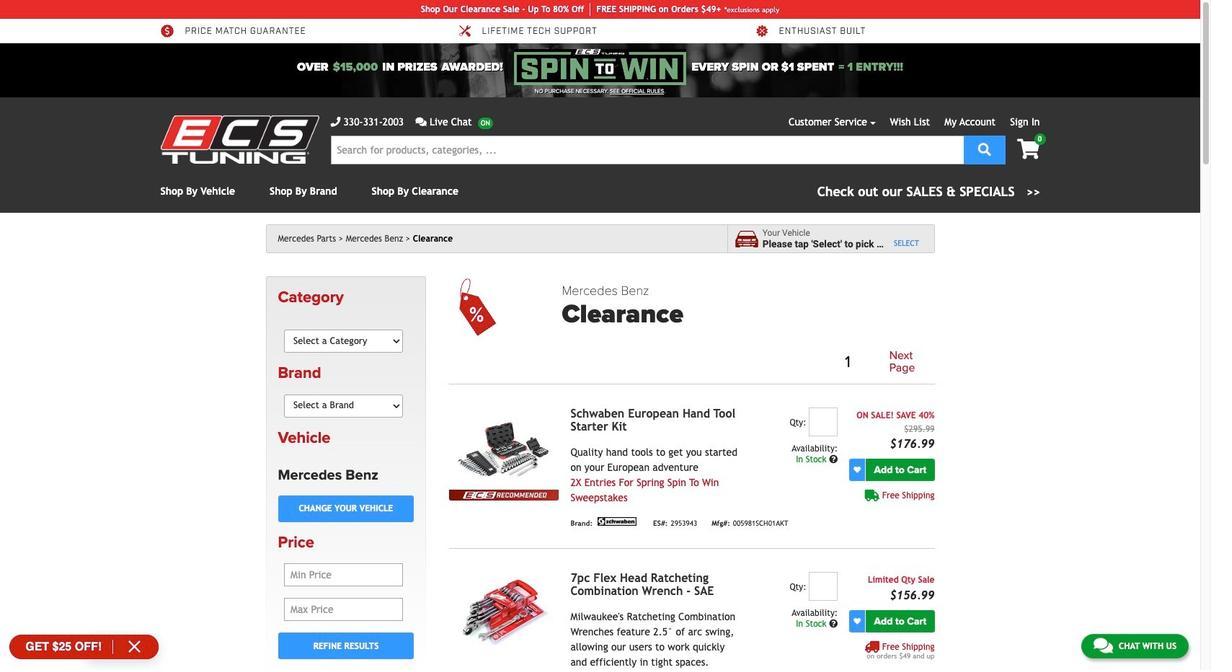 Task type: locate. For each thing, give the bounding box(es) containing it.
None number field
[[809, 407, 838, 436], [809, 572, 838, 601], [809, 407, 838, 436], [809, 572, 838, 601]]

schwaben - corporate logo image
[[596, 517, 639, 526]]

add to wish list image
[[854, 466, 861, 473]]

comments image
[[416, 117, 427, 127]]

ecs tuning 'spin to win' contest logo image
[[515, 49, 686, 85]]

shopping cart image
[[1018, 139, 1040, 159]]

add to wish list image
[[854, 618, 861, 625]]

ecs tuning image
[[160, 115, 319, 164]]

ecs tuning recommends this product. image
[[450, 490, 559, 501]]



Task type: vqa. For each thing, say whether or not it's contained in the screenshot.
left 'as'
no



Task type: describe. For each thing, give the bounding box(es) containing it.
Search text field
[[331, 136, 964, 164]]

Max Price number field
[[284, 598, 403, 621]]

comments image
[[1094, 637, 1114, 654]]

Min Price number field
[[284, 563, 403, 587]]

search image
[[979, 142, 992, 155]]

paginated product list navigation navigation
[[562, 347, 935, 378]]

es#2953943 - 005981sch01akt - schwaben european hand tool starter kit - quality hand tools to get you started on your european adventure - schwaben - audi bmw volkswagen mercedes benz mini porsche image
[[450, 407, 559, 490]]

phone image
[[331, 117, 341, 127]]

question circle image
[[830, 620, 838, 628]]

question circle image
[[830, 455, 838, 464]]

es#4481243 - 48-22-9429 - 7pc flex head ratcheting combination wrench - sae - milwaukee's ratcheting combination wrenches feature 2.5 of arc swing, allowing our users to work quickly and efficiently in tight spaces. - milwaukee - audi bmw volkswagen mercedes benz mini porsche image
[[450, 572, 559, 654]]



